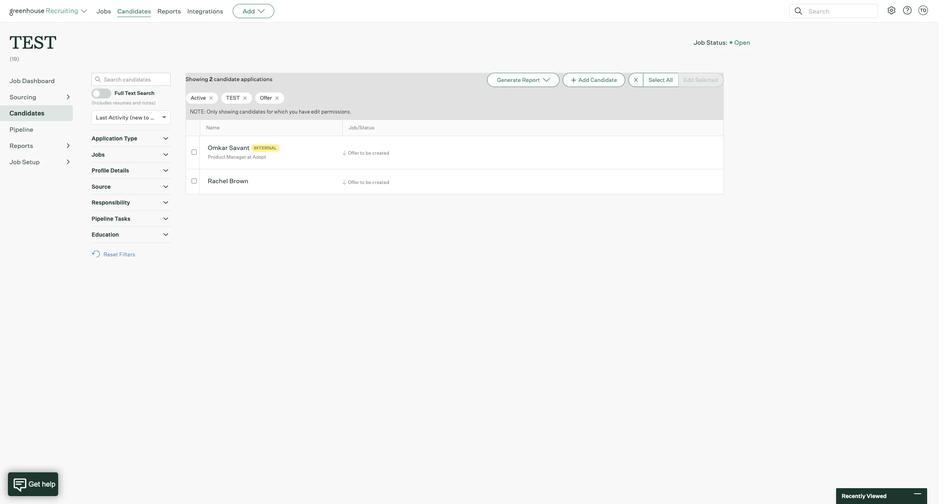 Task type: vqa. For each thing, say whether or not it's contained in the screenshot.
The Reports link to the bottom
yes



Task type: locate. For each thing, give the bounding box(es) containing it.
job up sourcing
[[10, 77, 21, 85]]

Search candidates field
[[92, 73, 171, 86]]

add inside "popup button"
[[243, 7, 255, 15]]

select all link
[[644, 73, 679, 87]]

0 vertical spatial be
[[366, 150, 372, 156]]

0 vertical spatial job
[[694, 38, 706, 46]]

select
[[649, 76, 666, 83]]

profile
[[92, 167, 109, 174]]

0 vertical spatial add
[[243, 7, 255, 15]]

which
[[274, 109, 288, 115]]

1 horizontal spatial pipeline
[[92, 215, 113, 222]]

pipeline down sourcing
[[10, 125, 33, 133]]

rachel brown link
[[208, 177, 249, 186]]

candidates link right jobs link
[[117, 7, 151, 15]]

last
[[96, 114, 107, 121]]

offer to be created
[[348, 150, 390, 156], [348, 179, 390, 185]]

pipeline for pipeline tasks
[[92, 215, 113, 222]]

product manager at adept
[[208, 154, 266, 160]]

greenhouse recruiting image
[[10, 6, 81, 16]]

0 horizontal spatial reports
[[10, 142, 33, 150]]

0 vertical spatial candidates
[[117, 7, 151, 15]]

1 vertical spatial offer to be created
[[348, 179, 390, 185]]

1 vertical spatial created
[[373, 179, 390, 185]]

job setup link
[[10, 157, 70, 167]]

add button
[[233, 4, 275, 18]]

candidate
[[591, 76, 618, 83]]

1 horizontal spatial reports link
[[158, 7, 181, 15]]

reset filters
[[104, 251, 135, 258]]

add for add
[[243, 7, 255, 15]]

checkmark image
[[95, 90, 101, 96]]

resumes
[[113, 100, 132, 106]]

be for second offer to be created link from the top of the page
[[366, 179, 372, 185]]

reports link
[[158, 7, 181, 15], [10, 141, 70, 150]]

0 vertical spatial pipeline
[[10, 125, 33, 133]]

td
[[921, 8, 927, 13]]

0 horizontal spatial pipeline
[[10, 125, 33, 133]]

pipeline
[[10, 125, 33, 133], [92, 215, 113, 222]]

candidates down sourcing
[[10, 109, 45, 117]]

reports link up job setup link
[[10, 141, 70, 150]]

status:
[[707, 38, 728, 46]]

generate report button
[[488, 73, 560, 87]]

responsibility
[[92, 199, 130, 206]]

showing
[[186, 76, 208, 82]]

job dashboard
[[10, 77, 55, 85]]

candidates link down sourcing link
[[10, 108, 70, 118]]

job for job status:
[[694, 38, 706, 46]]

add candidate link
[[563, 73, 626, 87]]

0 vertical spatial reports
[[158, 7, 181, 15]]

at
[[247, 154, 252, 160]]

only
[[207, 109, 218, 115]]

setup
[[22, 158, 40, 166]]

have
[[299, 109, 310, 115]]

None checkbox
[[192, 150, 197, 155]]

1 offer to be created from the top
[[348, 150, 390, 156]]

type
[[124, 135, 137, 142]]

omkar savant link
[[208, 144, 250, 153]]

education
[[92, 231, 119, 238]]

candidates link
[[117, 7, 151, 15], [10, 108, 70, 118]]

0 vertical spatial offer
[[260, 95, 272, 101]]

notes)
[[142, 100, 156, 106]]

reset
[[104, 251, 118, 258]]

job
[[694, 38, 706, 46], [10, 77, 21, 85], [10, 158, 21, 166]]

application
[[92, 135, 123, 142]]

test
[[10, 30, 57, 53], [226, 95, 240, 101]]

add
[[243, 7, 255, 15], [579, 76, 590, 83]]

select all
[[649, 76, 674, 83]]

0 vertical spatial reports link
[[158, 7, 181, 15]]

job/status
[[349, 125, 375, 131]]

details
[[110, 167, 129, 174]]

test up (19)
[[10, 30, 57, 53]]

1 horizontal spatial add
[[579, 76, 590, 83]]

0 vertical spatial jobs
[[97, 7, 111, 15]]

candidates right jobs link
[[117, 7, 151, 15]]

0 horizontal spatial candidates link
[[10, 108, 70, 118]]

0 vertical spatial offer to be created
[[348, 150, 390, 156]]

job left setup
[[10, 158, 21, 166]]

1 vertical spatial add
[[579, 76, 590, 83]]

0 vertical spatial offer to be created link
[[341, 149, 392, 157]]

offer to be created link
[[341, 149, 392, 157], [341, 179, 392, 186]]

0 vertical spatial test
[[10, 30, 57, 53]]

0 vertical spatial created
[[373, 150, 390, 156]]

offer
[[260, 95, 272, 101], [348, 150, 359, 156], [348, 179, 359, 185]]

reports left integrations at the left of the page
[[158, 7, 181, 15]]

report
[[523, 76, 541, 83]]

1 vertical spatial reports
[[10, 142, 33, 150]]

0 horizontal spatial test
[[10, 30, 57, 53]]

jobs
[[97, 7, 111, 15], [92, 151, 105, 158]]

source
[[92, 183, 111, 190]]

1 vertical spatial job
[[10, 77, 21, 85]]

1 vertical spatial candidates
[[10, 109, 45, 117]]

1 vertical spatial test
[[226, 95, 240, 101]]

0 horizontal spatial candidates
[[10, 109, 45, 117]]

pipeline up education
[[92, 215, 113, 222]]

1 horizontal spatial test
[[226, 95, 240, 101]]

test up showing
[[226, 95, 240, 101]]

generate report
[[498, 76, 541, 83]]

add for add candidate
[[579, 76, 590, 83]]

0 horizontal spatial add
[[243, 7, 255, 15]]

search
[[137, 90, 155, 96]]

full text search (includes resumes and notes)
[[92, 90, 156, 106]]

configure image
[[888, 6, 897, 15]]

recently
[[843, 493, 866, 500]]

job setup
[[10, 158, 40, 166]]

reports link left integrations at the left of the page
[[158, 7, 181, 15]]

manager
[[227, 154, 246, 160]]

1 vertical spatial offer to be created link
[[341, 179, 392, 186]]

1 vertical spatial reports link
[[10, 141, 70, 150]]

2 created from the top
[[373, 179, 390, 185]]

1 vertical spatial pipeline
[[92, 215, 113, 222]]

0 vertical spatial candidates link
[[117, 7, 151, 15]]

1 vertical spatial be
[[366, 179, 372, 185]]

2 vertical spatial job
[[10, 158, 21, 166]]

job left 'status:'
[[694, 38, 706, 46]]

brown
[[230, 177, 249, 185]]

dashboard
[[22, 77, 55, 85]]

2 be from the top
[[366, 179, 372, 185]]

reports up the job setup at the top left of page
[[10, 142, 33, 150]]

1 be from the top
[[366, 150, 372, 156]]

1 vertical spatial to
[[360, 150, 365, 156]]

permissions.
[[322, 109, 352, 115]]

None checkbox
[[192, 179, 197, 184]]

active
[[191, 95, 206, 101]]

1 vertical spatial candidates link
[[10, 108, 70, 118]]



Task type: describe. For each thing, give the bounding box(es) containing it.
test for test (19)
[[10, 30, 57, 53]]

all
[[667, 76, 674, 83]]

showing 2 candidate applications
[[186, 76, 273, 82]]

pipeline tasks
[[92, 215, 131, 222]]

edit
[[311, 109, 320, 115]]

Search text field
[[807, 5, 871, 17]]

job for job dashboard
[[10, 77, 21, 85]]

activity
[[109, 114, 129, 121]]

reset filters button
[[92, 247, 139, 262]]

note: only showing candidates for which you have edit permissions.
[[190, 109, 352, 115]]

internal
[[254, 146, 277, 151]]

full
[[115, 90, 124, 96]]

2 offer to be created from the top
[[348, 179, 390, 185]]

omkar
[[208, 144, 228, 152]]

td button
[[918, 4, 930, 17]]

0 vertical spatial to
[[144, 114, 149, 121]]

open
[[735, 38, 751, 46]]

note:
[[190, 109, 206, 115]]

name
[[206, 125, 220, 131]]

add candidate
[[579, 76, 618, 83]]

adept
[[253, 154, 266, 160]]

test link
[[10, 22, 57, 55]]

application type
[[92, 135, 137, 142]]

1 vertical spatial jobs
[[92, 151, 105, 158]]

pipeline link
[[10, 125, 70, 134]]

and
[[133, 100, 141, 106]]

candidate reports are now available! apply filters and select "view in app" element
[[488, 73, 560, 87]]

savant
[[229, 144, 250, 152]]

product
[[208, 154, 226, 160]]

2 vertical spatial offer
[[348, 179, 359, 185]]

pipeline for pipeline
[[10, 125, 33, 133]]

rachel
[[208, 177, 228, 185]]

filters
[[119, 251, 135, 258]]

test (19)
[[10, 30, 57, 62]]

for
[[267, 109, 273, 115]]

job dashboard link
[[10, 76, 70, 85]]

(19)
[[10, 56, 19, 62]]

jobs link
[[97, 7, 111, 15]]

1 offer to be created link from the top
[[341, 149, 392, 157]]

candidate
[[214, 76, 240, 82]]

x link
[[629, 73, 644, 87]]

x
[[635, 76, 639, 83]]

you
[[289, 109, 298, 115]]

old)
[[150, 114, 161, 121]]

candidates inside candidates link
[[10, 109, 45, 117]]

job for job setup
[[10, 158, 21, 166]]

integrations link
[[188, 7, 223, 15]]

1 horizontal spatial reports
[[158, 7, 181, 15]]

last activity (new to old)
[[96, 114, 161, 121]]

(new
[[130, 114, 143, 121]]

applications
[[241, 76, 273, 82]]

be for 1st offer to be created link from the top of the page
[[366, 150, 372, 156]]

1 created from the top
[[373, 150, 390, 156]]

job status:
[[694, 38, 728, 46]]

last activity (new to old) option
[[96, 114, 161, 121]]

2 offer to be created link from the top
[[341, 179, 392, 186]]

rachel brown
[[208, 177, 249, 185]]

1 vertical spatial offer
[[348, 150, 359, 156]]

showing
[[219, 109, 239, 115]]

2 vertical spatial to
[[360, 179, 365, 185]]

td button
[[919, 6, 929, 15]]

recently viewed
[[843, 493, 888, 500]]

1 horizontal spatial candidates link
[[117, 7, 151, 15]]

candidates
[[240, 109, 266, 115]]

generate
[[498, 76, 521, 83]]

0 horizontal spatial reports link
[[10, 141, 70, 150]]

profile details
[[92, 167, 129, 174]]

omkar savant
[[208, 144, 250, 152]]

sourcing
[[10, 93, 36, 101]]

1 horizontal spatial candidates
[[117, 7, 151, 15]]

integrations
[[188, 7, 223, 15]]

2
[[210, 76, 213, 82]]

(includes
[[92, 100, 112, 106]]

test for test
[[226, 95, 240, 101]]

text
[[125, 90, 136, 96]]

sourcing link
[[10, 92, 70, 102]]

viewed
[[867, 493, 888, 500]]

tasks
[[115, 215, 131, 222]]



